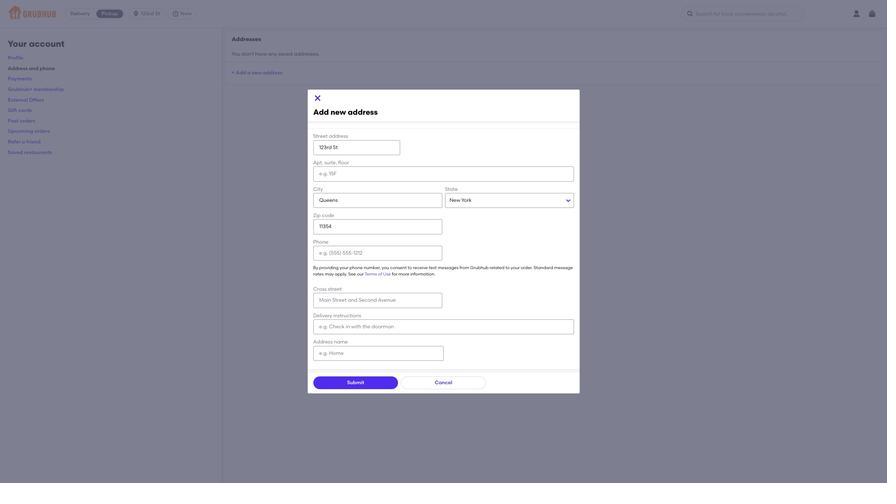 Task type: locate. For each thing, give the bounding box(es) containing it.
123rd
[[141, 11, 154, 17]]

Address name text field
[[313, 346, 444, 361]]

new
[[252, 70, 262, 76], [331, 108, 346, 117]]

0 vertical spatial delivery
[[70, 11, 90, 17]]

orders
[[20, 118, 35, 124], [34, 128, 50, 134]]

City text field
[[313, 193, 442, 208]]

your left order.
[[511, 265, 520, 270]]

+
[[232, 70, 235, 76]]

0 horizontal spatial svg image
[[133, 10, 140, 17]]

apt, suite, floor
[[313, 160, 349, 166]]

friend
[[26, 139, 41, 145]]

new up street address
[[331, 108, 346, 117]]

terms
[[365, 272, 377, 277]]

submit
[[347, 380, 364, 386]]

orders up upcoming orders link
[[20, 118, 35, 124]]

orders up friend
[[34, 128, 50, 134]]

delivery inside 'delivery' button
[[70, 11, 90, 17]]

123rd st
[[141, 11, 160, 17]]

code
[[322, 213, 334, 219]]

a right refer
[[22, 139, 25, 145]]

membership
[[33, 86, 64, 92]]

apply.
[[335, 272, 347, 277]]

a
[[247, 70, 251, 76], [22, 139, 25, 145]]

1 vertical spatial orders
[[34, 128, 50, 134]]

Delivery instructions text field
[[313, 319, 574, 334]]

cross street
[[313, 286, 342, 292]]

0 horizontal spatial new
[[252, 70, 262, 76]]

0 vertical spatial a
[[247, 70, 251, 76]]

number,
[[364, 265, 381, 270]]

addresses.
[[294, 51, 320, 57]]

information.
[[410, 272, 435, 277]]

0 vertical spatial orders
[[20, 118, 35, 124]]

0 vertical spatial new
[[252, 70, 262, 76]]

zip
[[313, 213, 321, 219]]

a right +
[[247, 70, 251, 76]]

1 horizontal spatial svg image
[[172, 10, 179, 17]]

Apt, suite, floor text field
[[313, 167, 574, 182]]

apt,
[[313, 160, 323, 166]]

address left 'name'
[[313, 339, 333, 345]]

0 vertical spatial address
[[263, 70, 283, 76]]

add up street
[[313, 108, 329, 117]]

phone inside by providing your phone number, you consent to receive text messages from grubhub related to your order. standard message rates may apply. see our
[[350, 265, 363, 270]]

addresses
[[232, 36, 261, 43]]

past orders
[[8, 118, 35, 124]]

1 horizontal spatial phone
[[350, 265, 363, 270]]

of
[[378, 272, 382, 277]]

1 horizontal spatial svg image
[[687, 10, 694, 17]]

external offers
[[8, 97, 44, 103]]

orders for upcoming orders
[[34, 128, 50, 134]]

1 horizontal spatial address
[[313, 339, 333, 345]]

phone up see
[[350, 265, 363, 270]]

a inside button
[[247, 70, 251, 76]]

address
[[263, 70, 283, 76], [348, 108, 378, 117], [329, 133, 348, 139]]

grubhub
[[470, 265, 489, 270]]

1 vertical spatial svg image
[[313, 94, 322, 102]]

you
[[232, 51, 240, 57]]

street address
[[313, 133, 348, 139]]

delivery left instructions
[[313, 313, 332, 319]]

1 vertical spatial address
[[313, 339, 333, 345]]

svg image inside 123rd st button
[[133, 10, 140, 17]]

address and phone
[[8, 65, 55, 71]]

pickup
[[102, 11, 118, 17]]

address and phone link
[[8, 65, 55, 71]]

1 vertical spatial address
[[348, 108, 378, 117]]

1 horizontal spatial your
[[511, 265, 520, 270]]

consent
[[390, 265, 407, 270]]

0 horizontal spatial your
[[340, 265, 349, 270]]

Street address text field
[[313, 140, 400, 155]]

0 horizontal spatial to
[[408, 265, 412, 270]]

0 vertical spatial address
[[8, 65, 28, 71]]

1 horizontal spatial delivery
[[313, 313, 332, 319]]

gift
[[8, 107, 17, 113]]

1 horizontal spatial to
[[506, 265, 510, 270]]

saved
[[278, 51, 293, 57]]

1 vertical spatial a
[[22, 139, 25, 145]]

to up more
[[408, 265, 412, 270]]

and
[[29, 65, 38, 71]]

1 horizontal spatial new
[[331, 108, 346, 117]]

0 vertical spatial add
[[236, 70, 246, 76]]

your
[[340, 265, 349, 270], [511, 265, 520, 270]]

your up apply.
[[340, 265, 349, 270]]

0 vertical spatial svg image
[[687, 10, 694, 17]]

refer
[[8, 139, 21, 145]]

add
[[236, 70, 246, 76], [313, 108, 329, 117]]

2 your from the left
[[511, 265, 520, 270]]

1 horizontal spatial a
[[247, 70, 251, 76]]

address inside button
[[263, 70, 283, 76]]

to right 'related'
[[506, 265, 510, 270]]

phone
[[40, 65, 55, 71], [350, 265, 363, 270]]

0 horizontal spatial delivery
[[70, 11, 90, 17]]

svg image
[[687, 10, 694, 17], [313, 94, 322, 102]]

0 horizontal spatial svg image
[[313, 94, 322, 102]]

new down have
[[252, 70, 262, 76]]

1 vertical spatial phone
[[350, 265, 363, 270]]

0 horizontal spatial address
[[8, 65, 28, 71]]

svg image
[[868, 10, 877, 18], [133, 10, 140, 17], [172, 10, 179, 17]]

1 vertical spatial add
[[313, 108, 329, 117]]

1 horizontal spatial add
[[313, 108, 329, 117]]

svg image inside now button
[[172, 10, 179, 17]]

phone
[[313, 239, 329, 245]]

delivery left 'pickup'
[[70, 11, 90, 17]]

Zip code telephone field
[[313, 219, 442, 234]]

add right +
[[236, 70, 246, 76]]

phone right and
[[40, 65, 55, 71]]

0 horizontal spatial phone
[[40, 65, 55, 71]]

messages
[[438, 265, 459, 270]]

address down the profile link
[[8, 65, 28, 71]]

related
[[490, 265, 505, 270]]

now
[[181, 11, 192, 17]]

2 to from the left
[[506, 265, 510, 270]]

1 vertical spatial delivery
[[313, 313, 332, 319]]

0 horizontal spatial add
[[236, 70, 246, 76]]

1 your from the left
[[340, 265, 349, 270]]

orders for past orders
[[20, 118, 35, 124]]

svg image for now
[[172, 10, 179, 17]]

delivery button
[[65, 8, 95, 19]]

you don't have any saved addresses.
[[232, 51, 320, 57]]

saved
[[8, 149, 23, 155]]

offers
[[29, 97, 44, 103]]

floor
[[338, 160, 349, 166]]

city
[[313, 186, 323, 192]]

street
[[328, 286, 342, 292]]

to
[[408, 265, 412, 270], [506, 265, 510, 270]]



Task type: vqa. For each thing, say whether or not it's contained in the screenshot.
friend
yes



Task type: describe. For each thing, give the bounding box(es) containing it.
more
[[399, 272, 409, 277]]

for
[[392, 272, 398, 277]]

svg image inside main navigation navigation
[[687, 10, 694, 17]]

delivery for delivery instructions
[[313, 313, 332, 319]]

gift cards link
[[8, 107, 32, 113]]

terms of use link
[[365, 272, 391, 277]]

external offers link
[[8, 97, 44, 103]]

refer a friend link
[[8, 139, 41, 145]]

add inside button
[[236, 70, 246, 76]]

svg image for 123rd st
[[133, 10, 140, 17]]

+ add a new address button
[[232, 67, 283, 79]]

your account
[[8, 39, 65, 49]]

saved restaurants link
[[8, 149, 52, 155]]

restaurants
[[24, 149, 52, 155]]

cards
[[18, 107, 32, 113]]

2 horizontal spatial svg image
[[868, 10, 877, 18]]

grubhub+ membership link
[[8, 86, 64, 92]]

Cross street text field
[[313, 293, 442, 308]]

you
[[382, 265, 389, 270]]

by
[[313, 265, 318, 270]]

profile
[[8, 55, 23, 61]]

grubhub+ membership
[[8, 86, 64, 92]]

address name
[[313, 339, 348, 345]]

street
[[313, 133, 328, 139]]

1 vertical spatial new
[[331, 108, 346, 117]]

main navigation navigation
[[0, 0, 887, 28]]

rates
[[313, 272, 324, 277]]

0 vertical spatial phone
[[40, 65, 55, 71]]

+ add a new address
[[232, 70, 283, 76]]

message
[[554, 265, 573, 270]]

any
[[268, 51, 277, 57]]

address for address and phone
[[8, 65, 28, 71]]

text
[[429, 265, 437, 270]]

1 to from the left
[[408, 265, 412, 270]]

upcoming orders link
[[8, 128, 50, 134]]

0 horizontal spatial a
[[22, 139, 25, 145]]

st
[[155, 11, 160, 17]]

may
[[325, 272, 334, 277]]

now button
[[167, 8, 199, 19]]

payments link
[[8, 76, 32, 82]]

123rd st button
[[128, 8, 167, 19]]

delivery instructions
[[313, 313, 361, 319]]

your
[[8, 39, 27, 49]]

external
[[8, 97, 28, 103]]

terms of use for more information.
[[365, 272, 435, 277]]

receive
[[413, 265, 428, 270]]

refer a friend
[[8, 139, 41, 145]]

Phone telephone field
[[313, 246, 442, 261]]

delivery for delivery
[[70, 11, 90, 17]]

add new address
[[313, 108, 378, 117]]

standard
[[534, 265, 553, 270]]

see
[[348, 272, 356, 277]]

2 vertical spatial address
[[329, 133, 348, 139]]

account
[[29, 39, 65, 49]]

zip code
[[313, 213, 334, 219]]

new inside button
[[252, 70, 262, 76]]

have
[[255, 51, 267, 57]]

pickup button
[[95, 8, 125, 19]]

grubhub+
[[8, 86, 32, 92]]

past orders link
[[8, 118, 35, 124]]

submit button
[[313, 376, 398, 389]]

gift cards
[[8, 107, 32, 113]]

name
[[334, 339, 348, 345]]

providing
[[319, 265, 339, 270]]

past
[[8, 118, 19, 124]]

use
[[383, 272, 391, 277]]

from
[[460, 265, 469, 270]]

suite,
[[324, 160, 337, 166]]

state
[[445, 186, 458, 192]]

saved restaurants
[[8, 149, 52, 155]]

cross
[[313, 286, 327, 292]]

order.
[[521, 265, 533, 270]]

instructions
[[333, 313, 361, 319]]

cancel
[[435, 380, 452, 386]]

address for address name
[[313, 339, 333, 345]]

payments
[[8, 76, 32, 82]]

don't
[[242, 51, 254, 57]]

by providing your phone number, you consent to receive text messages from grubhub related to your order. standard message rates may apply. see our
[[313, 265, 573, 277]]

profile link
[[8, 55, 23, 61]]

upcoming orders
[[8, 128, 50, 134]]

our
[[357, 272, 364, 277]]



